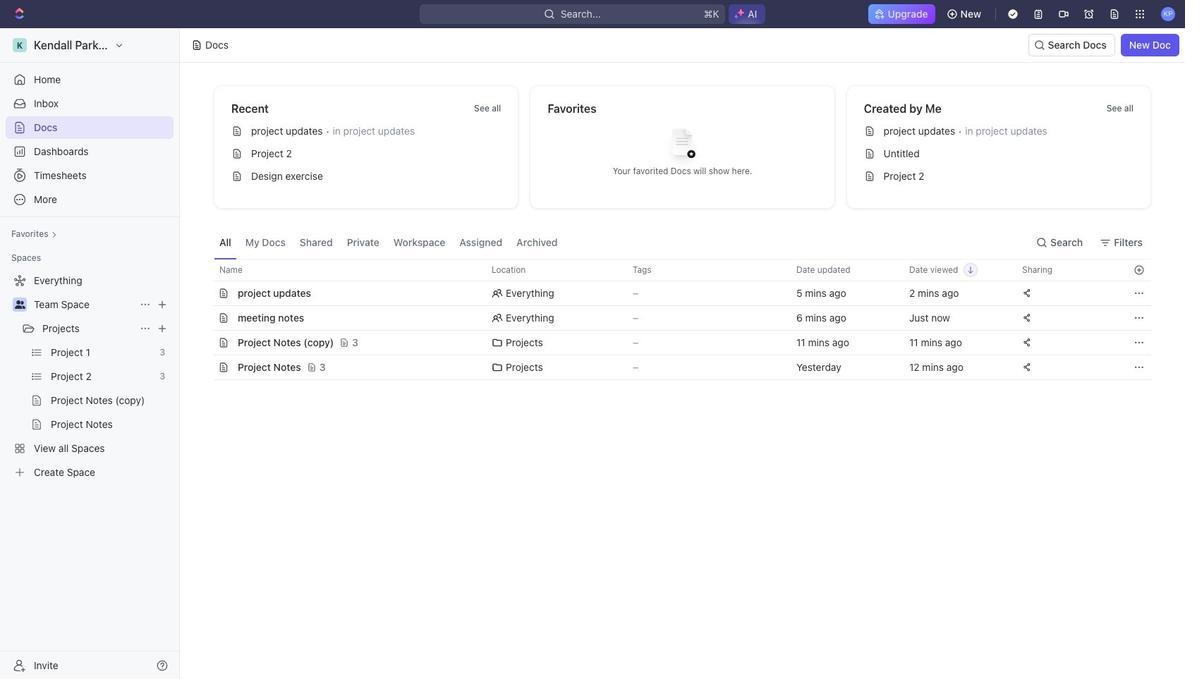 Task type: vqa. For each thing, say whether or not it's contained in the screenshot.
Doc
no



Task type: describe. For each thing, give the bounding box(es) containing it.
no favorited docs image
[[654, 117, 711, 174]]

kendall parks's workspace, , element
[[13, 38, 27, 52]]

1 row from the top
[[198, 259, 1151, 281]]

user group image
[[14, 301, 25, 309]]

5 row from the top
[[198, 355, 1151, 380]]



Task type: locate. For each thing, give the bounding box(es) containing it.
tab list
[[214, 226, 563, 259]]

tree inside sidebar navigation
[[6, 269, 174, 484]]

3 row from the top
[[198, 305, 1151, 331]]

tree
[[6, 269, 174, 484]]

sidebar navigation
[[0, 28, 183, 679]]

row
[[198, 259, 1151, 281], [198, 281, 1151, 306], [198, 305, 1151, 331], [198, 330, 1151, 356], [198, 355, 1151, 380]]

2 row from the top
[[198, 281, 1151, 306]]

table
[[198, 259, 1151, 380]]

4 row from the top
[[198, 330, 1151, 356]]



